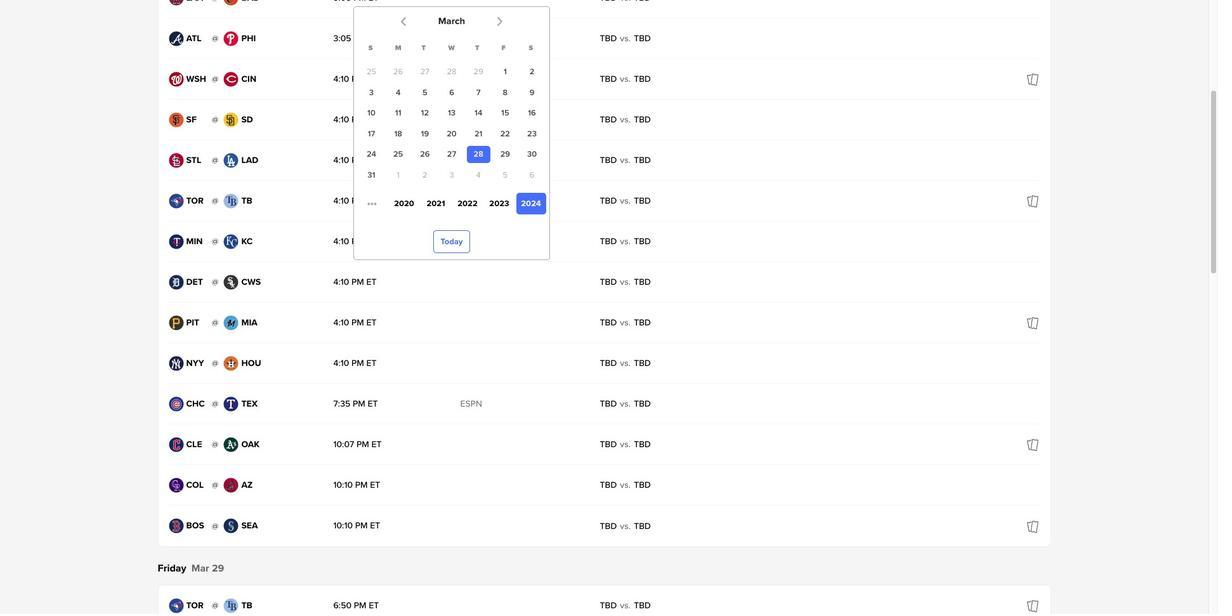 Task type: locate. For each thing, give the bounding box(es) containing it.
@ for the chc link
[[212, 399, 219, 409]]

pm for mia link
[[352, 317, 364, 328]]

min image
[[169, 234, 184, 249]]

min
[[186, 236, 203, 247]]

atl image
[[169, 31, 184, 46]]

4 inside option
[[396, 87, 401, 98]]

. for 10:10 pm et link for az
[[629, 480, 631, 491]]

12 @ from the top
[[212, 480, 219, 491]]

27
[[421, 67, 430, 77], [447, 149, 457, 159]]

et for kc 4:10 pm et link
[[367, 236, 377, 247]]

4:10 for hou
[[334, 358, 349, 369]]

1 10:10 pm et link from the top
[[334, 480, 461, 490]]

1 horizontal spatial 4
[[477, 170, 481, 180]]

5 down choose tuesday, february 27th, 2024 option
[[423, 87, 428, 98]]

nyy image
[[169, 356, 184, 371]]

2 4:10 pm et from the top
[[334, 114, 377, 125]]

8 4:10 pm et from the top
[[334, 358, 377, 369]]

tbd vs . tbd for sd's 4:10 pm et link
[[600, 114, 651, 125]]

0 vertical spatial 25
[[367, 67, 376, 77]]

4 for choose monday, march 4th, 2024 option
[[396, 87, 401, 98]]

1 vertical spatial 25
[[394, 149, 403, 159]]

0 vertical spatial 10:10 pm et
[[334, 480, 380, 490]]

0 horizontal spatial 3
[[369, 87, 374, 98]]

. for 7:35 pm et link
[[629, 399, 631, 409]]

choose thursday, february 29th, 2024 option
[[467, 64, 490, 81]]

1 10:10 from the top
[[334, 480, 353, 490]]

4 4:10 pm et link from the top
[[334, 195, 461, 206]]

2024
[[521, 198, 541, 209]]

0 vertical spatial 10:10 pm et link
[[334, 480, 461, 490]]

tor link down friday mar 29
[[169, 598, 209, 614]]

8 tbd vs . tbd from the top
[[600, 317, 651, 328]]

cin
[[242, 73, 257, 84]]

0 horizontal spatial 27
[[421, 67, 430, 77]]

1 4:10 pm et from the top
[[334, 73, 377, 84]]

1 vs from the top
[[620, 33, 629, 44]]

10:07 pm et
[[334, 439, 382, 450]]

11 @ from the top
[[212, 439, 219, 450]]

choose wednesday, march 6th, 2024 option
[[440, 84, 464, 102]]

10:10 pm et
[[334, 480, 380, 490], [334, 521, 380, 531]]

5 inside 'choose friday, april 5th, 2024' option
[[503, 170, 508, 180]]

4
[[396, 87, 401, 98], [477, 170, 481, 180]]

6 4:10 pm et link from the top
[[334, 276, 461, 287]]

12 tbd vs . tbd from the top
[[600, 480, 651, 491]]

sea link
[[224, 519, 264, 534]]

2 inside 'option'
[[423, 170, 428, 180]]

1 . from the top
[[629, 33, 631, 44]]

27 down choose wednesday, march 20th, 2024 option
[[447, 149, 457, 159]]

2 vertical spatial 29
[[212, 562, 224, 575]]

10 @ from the top
[[212, 399, 219, 409]]

4 vs from the top
[[620, 155, 629, 166]]

9 @ from the top
[[212, 358, 219, 369]]

choose tuesday, march 5th, 2024 option
[[414, 84, 437, 102]]

10:10 pm et link
[[334, 480, 461, 490], [334, 521, 461, 531]]

pm
[[354, 33, 366, 43], [352, 73, 364, 84], [352, 114, 364, 125], [352, 155, 364, 165], [352, 195, 364, 206], [352, 236, 364, 247], [352, 276, 364, 287], [352, 317, 364, 328], [352, 358, 364, 369], [353, 398, 366, 409], [357, 439, 369, 450], [355, 480, 368, 490], [355, 521, 368, 531], [354, 600, 367, 611]]

2 4:10 pm et link from the top
[[334, 114, 461, 125]]

1 vertical spatial tor image
[[169, 598, 184, 614]]

5 @ from the top
[[212, 196, 219, 206]]

6 4:10 from the top
[[334, 276, 349, 287]]

2 horizontal spatial 29
[[501, 149, 510, 159]]

vs
[[620, 33, 629, 44], [620, 74, 629, 84], [620, 114, 629, 125], [620, 155, 629, 166], [620, 196, 629, 206], [620, 236, 629, 247], [620, 277, 629, 288], [620, 317, 629, 328], [620, 358, 629, 369], [620, 399, 629, 409], [620, 439, 629, 450], [620, 480, 629, 491], [620, 521, 629, 532], [620, 601, 629, 611]]

29 up 7
[[474, 67, 484, 77]]

5
[[423, 87, 428, 98], [503, 170, 508, 180]]

3 4:10 from the top
[[334, 155, 349, 165]]

0 vertical spatial 1
[[504, 67, 507, 77]]

2 10:10 from the top
[[334, 521, 353, 531]]

13 vs from the top
[[620, 521, 629, 532]]

1 horizontal spatial 29
[[474, 67, 484, 77]]

choose friday, march 29th, 2024 option
[[494, 146, 517, 163]]

1 tb from the top
[[242, 195, 253, 206]]

12
[[421, 108, 429, 118]]

tor link for 4:10 pm et
[[169, 193, 209, 209]]

6 down choose wednesday, february 28th, 2024 option
[[450, 87, 454, 98]]

1 tor image from the top
[[169, 193, 184, 209]]

25 up the choose sunday, march 3rd, 2024 option
[[367, 67, 376, 77]]

et for 4:10 pm et link corresponding to hou
[[367, 358, 377, 369]]

@ for col "link" on the left
[[212, 480, 219, 491]]

31
[[368, 170, 376, 180]]

@ left tex icon
[[212, 399, 219, 409]]

mia image
[[224, 315, 239, 330]]

25 for choose sunday, february 25th, 2024 option at the left top of page
[[367, 67, 376, 77]]

28 down choose thursday, march 21st, 2024 option
[[474, 149, 484, 159]]

tb link for 6:50 pm et
[[224, 598, 264, 614]]

6 down choose saturday, march 30th, 2024 option
[[530, 170, 535, 180]]

1 4:10 from the top
[[334, 73, 349, 84]]

7:35 pm et link
[[334, 398, 461, 409]]

8 vs from the top
[[620, 317, 629, 328]]

6 @ from the top
[[212, 236, 219, 247]]

0 vertical spatial 2
[[530, 67, 535, 77]]

0 vertical spatial tor
[[186, 195, 204, 206]]

23
[[528, 129, 537, 139]]

1 tor link from the top
[[169, 193, 209, 209]]

3 down choose wednesday, march 27th, 2024 option
[[450, 170, 454, 180]]

4 tbd vs . tbd from the top
[[600, 155, 651, 166]]

oak
[[242, 439, 260, 450]]

28 up "choose wednesday, march 6th, 2024" option
[[447, 67, 457, 77]]

3
[[369, 87, 374, 98], [450, 170, 454, 180]]

9 vs from the top
[[620, 358, 629, 369]]

7 tbd vs . tbd from the top
[[600, 277, 651, 288]]

az image
[[224, 478, 239, 493]]

tbd vs . tbd for 6:50 pm et link
[[600, 601, 651, 611]]

27 up choose tuesday, march 5th, 2024 option
[[421, 67, 430, 77]]

pm for the oak link
[[357, 439, 369, 450]]

26 down choose tuesday, march 19th, 2024 option on the left top of page
[[420, 149, 430, 159]]

sea
[[242, 521, 258, 531]]

0 vertical spatial 5
[[423, 87, 428, 98]]

14 @ from the top
[[212, 601, 219, 611]]

choose saturday, march 16th, 2024 option
[[521, 105, 544, 122]]

tbd vs . tbd for 3:05 pm et link at the top of page
[[600, 33, 651, 44]]

et for 10:10 pm et link related to sea
[[370, 521, 380, 531]]

tor left tb image
[[186, 600, 204, 611]]

3 for the choose sunday, march 3rd, 2024 option
[[369, 87, 374, 98]]

@ left mia image
[[212, 317, 219, 328]]

stl
[[186, 155, 201, 165]]

26 for choose tuesday, march 26th, 2024 option
[[420, 149, 430, 159]]

4 4:10 pm et from the top
[[334, 195, 377, 206]]

1 horizontal spatial 27
[[447, 149, 457, 159]]

bos link
[[169, 519, 209, 534]]

4 . from the top
[[629, 155, 631, 166]]

6:50 pm et
[[334, 600, 379, 611]]

10 vs from the top
[[620, 399, 629, 409]]

2 up 9
[[530, 67, 535, 77]]

17
[[368, 129, 375, 139]]

et for mia 4:10 pm et link
[[367, 317, 377, 328]]

26 inside option
[[394, 67, 403, 77]]

9 tbd vs . tbd from the top
[[600, 358, 651, 369]]

3 for the 'choose wednesday, april 3rd, 2024' option
[[450, 170, 454, 180]]

1 vertical spatial 10:10 pm et link
[[334, 521, 461, 531]]

2 tbd vs . tbd from the top
[[600, 74, 651, 84]]

4 down choose thursday, march 28th, 2024 option
[[477, 170, 481, 180]]

kc link
[[224, 234, 264, 249]]

@ left cin image
[[212, 74, 219, 84]]

@ for atl link
[[212, 33, 219, 44]]

4:10 pm et link
[[334, 73, 461, 84], [334, 114, 461, 125], [334, 155, 461, 165], [334, 195, 461, 206], [334, 236, 461, 247], [334, 276, 461, 287], [334, 317, 461, 328], [334, 358, 461, 369]]

8 . from the top
[[629, 317, 631, 328]]

1 vertical spatial 26
[[420, 149, 430, 159]]

. for sd's 4:10 pm et link
[[629, 114, 631, 125]]

1 vertical spatial 6
[[530, 170, 535, 180]]

vs for phi link
[[620, 33, 629, 44]]

1 inside "option"
[[504, 67, 507, 77]]

25 down choose monday, march 18th, 2024 option
[[394, 149, 403, 159]]

5 inside choose tuesday, march 5th, 2024 option
[[423, 87, 428, 98]]

10
[[368, 108, 376, 118]]

1 vertical spatial 10:10 pm et
[[334, 521, 380, 531]]

12 . from the top
[[629, 480, 631, 491]]

1 vertical spatial 29
[[501, 149, 510, 159]]

4:10 pm et
[[334, 73, 377, 84], [334, 114, 377, 125], [334, 155, 377, 165], [334, 195, 377, 206], [334, 236, 377, 247], [334, 276, 377, 287], [334, 317, 377, 328], [334, 358, 377, 369]]

0 vertical spatial 26
[[394, 67, 403, 77]]

tex image
[[224, 396, 239, 412]]

2 10:10 pm et from the top
[[334, 521, 380, 531]]

pm for kc link
[[352, 236, 364, 247]]

6:50
[[334, 600, 352, 611]]

25 inside option
[[367, 67, 376, 77]]

1 horizontal spatial 2
[[530, 67, 535, 77]]

0 horizontal spatial 5
[[423, 87, 428, 98]]

choose tuesday, march 19th, 2024 option
[[414, 126, 437, 143]]

2 tor from the top
[[186, 600, 204, 611]]

0 horizontal spatial 2
[[423, 170, 428, 180]]

view all years image
[[368, 199, 377, 208]]

choose thursday, march 7th, 2024 option
[[467, 84, 490, 102]]

5 . from the top
[[629, 196, 631, 206]]

tor link for 6:50 pm et
[[169, 598, 209, 614]]

nyy link
[[169, 356, 209, 371]]

1 vertical spatial 27
[[447, 149, 457, 159]]

12 vs from the top
[[620, 480, 629, 491]]

nyy
[[186, 358, 204, 369]]

2 tor image from the top
[[169, 598, 184, 614]]

3 4:10 pm et from the top
[[334, 155, 377, 165]]

choose tuesday, march 26th, 2024 option
[[414, 146, 437, 163]]

1 horizontal spatial 1
[[504, 67, 507, 77]]

0 horizontal spatial 28
[[447, 67, 457, 77]]

29 inside choose thursday, february 29th, 2024 option
[[474, 67, 484, 77]]

espn
[[461, 398, 482, 409]]

13 @ from the top
[[212, 521, 219, 532]]

0 horizontal spatial 25
[[367, 67, 376, 77]]

kc image
[[224, 234, 239, 249]]

sf
[[186, 114, 197, 125]]

7 . from the top
[[629, 277, 631, 288]]

29 down the choose friday, march 22nd, 2024 option
[[501, 149, 510, 159]]

tb
[[242, 195, 253, 206], [242, 600, 253, 611]]

3 tbd vs . tbd from the top
[[600, 114, 651, 125]]

1 vertical spatial tb
[[242, 600, 253, 611]]

cws
[[242, 276, 261, 287]]

26 for choose monday, february 26th, 2024 option
[[394, 67, 403, 77]]

@ left lad image
[[212, 155, 219, 166]]

21
[[475, 129, 483, 139]]

tbd vs . tbd
[[600, 33, 651, 44], [600, 74, 651, 84], [600, 114, 651, 125], [600, 155, 651, 166], [600, 196, 651, 206], [600, 236, 651, 247], [600, 277, 651, 288], [600, 317, 651, 328], [600, 358, 651, 369], [600, 399, 651, 409], [600, 439, 651, 450], [600, 480, 651, 491], [600, 521, 651, 532], [600, 601, 651, 611]]

2 tor link from the top
[[169, 598, 209, 614]]

@ for wsh link
[[212, 74, 219, 84]]

1 vertical spatial 3
[[450, 170, 454, 180]]

3 vs from the top
[[620, 114, 629, 125]]

. for 10:07 pm et link on the bottom of page
[[629, 439, 631, 450]]

@ left sd image
[[212, 114, 219, 125]]

et for 6:50 pm et link
[[369, 600, 379, 611]]

6 . from the top
[[629, 236, 631, 247]]

chc image
[[169, 396, 184, 412]]

et for 10:10 pm et link for az
[[370, 480, 380, 490]]

6 4:10 pm et from the top
[[334, 276, 377, 287]]

14 . from the top
[[629, 601, 631, 611]]

3 @ from the top
[[212, 114, 219, 125]]

1 4:10 pm et link from the top
[[334, 73, 461, 84]]

25 inside option
[[394, 149, 403, 159]]

@ left kc "image"
[[212, 236, 219, 247]]

@ left tb icon
[[212, 196, 219, 206]]

11 . from the top
[[629, 439, 631, 450]]

. for cin 4:10 pm et link
[[629, 74, 631, 84]]

tbd vs . tbd for 4:10 pm et link for cws
[[600, 277, 651, 288]]

tb link for 4:10 pm et
[[224, 193, 264, 209]]

2023 button
[[485, 193, 515, 215]]

min link
[[169, 234, 209, 249]]

8 4:10 from the top
[[334, 358, 349, 369]]

2021 button
[[421, 193, 451, 215]]

phi image
[[224, 31, 239, 46]]

10 tbd vs . tbd from the top
[[600, 399, 651, 409]]

4 down choose monday, february 26th, 2024 option
[[396, 87, 401, 98]]

6 vs from the top
[[620, 236, 629, 247]]

tor
[[186, 195, 204, 206], [186, 600, 204, 611]]

choose wednesday, march 20th, 2024 option
[[440, 126, 464, 143]]

pm for sea link
[[355, 521, 368, 531]]

5 4:10 pm et from the top
[[334, 236, 377, 247]]

26 inside option
[[420, 149, 430, 159]]

march
[[439, 15, 466, 27]]

2 4:10 from the top
[[334, 114, 349, 125]]

tor image up min icon on the left top
[[169, 193, 184, 209]]

choose saturday, march 9th, 2024 option
[[521, 84, 544, 102]]

7 4:10 from the top
[[334, 317, 349, 328]]

0 vertical spatial tb
[[242, 195, 253, 206]]

2 tb from the top
[[242, 600, 253, 611]]

29 right mar
[[212, 562, 224, 575]]

1 vertical spatial 10:10
[[334, 521, 353, 531]]

friday mar 29
[[158, 562, 224, 575]]

@ for the cle link
[[212, 439, 219, 450]]

sf image
[[169, 112, 184, 127]]

et for 4:10 pm et link for cws
[[367, 276, 377, 287]]

2 for choose saturday, march 2nd, 2024 option
[[530, 67, 535, 77]]

@ left oak icon on the left bottom of the page
[[212, 439, 219, 450]]

4:10 pm et for tb
[[334, 195, 377, 206]]

29 for choose thursday, february 29th, 2024 option
[[474, 67, 484, 77]]

5 for choose tuesday, march 5th, 2024 option
[[423, 87, 428, 98]]

2 @ from the top
[[212, 74, 219, 84]]

tb link
[[224, 193, 264, 209], [224, 598, 264, 614]]

29
[[474, 67, 484, 77], [501, 149, 510, 159], [212, 562, 224, 575]]

27 inside option
[[421, 67, 430, 77]]

2 down choose tuesday, march 26th, 2024 option
[[423, 170, 428, 180]]

et for 3:05 pm et link at the top of page
[[369, 33, 379, 43]]

1 inside option
[[397, 170, 400, 180]]

5 for 'choose friday, april 5th, 2024' option
[[503, 170, 508, 180]]

0 horizontal spatial 29
[[212, 562, 224, 575]]

7 vs from the top
[[620, 277, 629, 288]]

@ left tb image
[[212, 601, 219, 611]]

tor link
[[169, 193, 209, 209], [169, 598, 209, 614]]

1 horizontal spatial 25
[[394, 149, 403, 159]]

1 horizontal spatial 5
[[503, 170, 508, 180]]

1 @ from the top
[[212, 33, 219, 44]]

mia link
[[224, 315, 264, 330]]

choose friday, march 1st, 2024 option
[[494, 64, 517, 81]]

2 . from the top
[[629, 74, 631, 84]]

13
[[448, 108, 456, 118]]

1 tbd vs . tbd from the top
[[600, 33, 651, 44]]

7 4:10 pm et link from the top
[[334, 317, 461, 328]]

@ left hou image
[[212, 358, 219, 369]]

13 . from the top
[[629, 521, 631, 532]]

0 vertical spatial 29
[[474, 67, 484, 77]]

1 vertical spatial tb link
[[224, 598, 264, 614]]

2 vs from the top
[[620, 74, 629, 84]]

6 tbd vs . tbd from the top
[[600, 236, 651, 247]]

26
[[394, 67, 403, 77], [420, 149, 430, 159]]

chc link
[[169, 396, 209, 412]]

29 inside the "choose friday, march 29th, 2024" option
[[501, 149, 510, 159]]

0 vertical spatial tor link
[[169, 193, 209, 209]]

4 4:10 from the top
[[334, 195, 349, 206]]

tbd vs . tbd for mia 4:10 pm et link
[[600, 317, 651, 328]]

sf link
[[169, 112, 209, 127]]

et for sd's 4:10 pm et link
[[367, 114, 377, 125]]

tb for 4:10 pm et
[[242, 195, 253, 206]]

tbd vs . tbd for tb 4:10 pm et link
[[600, 196, 651, 206]]

atl
[[186, 33, 202, 43]]

4 inside option
[[477, 170, 481, 180]]

5 tbd vs . tbd from the top
[[600, 196, 651, 206]]

col image
[[169, 478, 184, 493]]

0 horizontal spatial 4
[[396, 87, 401, 98]]

choose wednesday, march 13th, 2024 option
[[440, 105, 464, 122]]

vs for lad link
[[620, 155, 629, 166]]

1 for choose monday, april 1st, 2024 option
[[397, 170, 400, 180]]

1 vertical spatial 5
[[503, 170, 508, 180]]

0 vertical spatial 6
[[450, 87, 454, 98]]

2 inside option
[[530, 67, 535, 77]]

0 vertical spatial tb link
[[224, 193, 264, 209]]

@ left the az icon
[[212, 480, 219, 491]]

2 10:10 pm et link from the top
[[334, 521, 461, 531]]

1 down choose monday, march 25th, 2024 option at the top left of the page
[[397, 170, 400, 180]]

7 4:10 pm et from the top
[[334, 317, 377, 328]]

tb right tb icon
[[242, 195, 253, 206]]

0 vertical spatial 10:10
[[334, 480, 353, 490]]

1 vertical spatial 2
[[423, 170, 428, 180]]

1 vertical spatial tor
[[186, 600, 204, 611]]

1 10:10 pm et from the top
[[334, 480, 380, 490]]

0 vertical spatial 4
[[396, 87, 401, 98]]

28 for choose thursday, march 28th, 2024 option
[[474, 149, 484, 159]]

@ left sea icon
[[212, 521, 219, 532]]

2022
[[458, 198, 478, 209]]

choose monday, april 1st, 2024 option
[[387, 167, 410, 184]]

10 . from the top
[[629, 399, 631, 409]]

cle link
[[169, 437, 209, 452]]

4:10 pm et for mia
[[334, 317, 377, 328]]

11 vs from the top
[[620, 439, 629, 450]]

1 vertical spatial 4
[[477, 170, 481, 180]]

chc
[[186, 398, 205, 409]]

@ left cws image
[[212, 277, 219, 288]]

tb image
[[224, 598, 239, 614]]

cws image
[[224, 275, 239, 290]]

0 vertical spatial 28
[[447, 67, 457, 77]]

0 vertical spatial 3
[[369, 87, 374, 98]]

5 4:10 from the top
[[334, 236, 349, 247]]

tbd vs . tbd for 7:35 pm et link
[[600, 399, 651, 409]]

4:10 pm et link for tb
[[334, 195, 461, 206]]

tb right tb image
[[242, 600, 253, 611]]

3 down choose sunday, february 25th, 2024 option at the left top of page
[[369, 87, 374, 98]]

1 horizontal spatial 28
[[474, 149, 484, 159]]

0 vertical spatial tor image
[[169, 193, 184, 209]]

2021
[[427, 198, 445, 209]]

5 4:10 pm et link from the top
[[334, 236, 461, 247]]

0 horizontal spatial 26
[[394, 67, 403, 77]]

3 . from the top
[[629, 114, 631, 125]]

4 @ from the top
[[212, 155, 219, 166]]

26 up choose monday, march 4th, 2024 option
[[394, 67, 403, 77]]

choose monday, march 25th, 2024 option
[[387, 146, 410, 163]]

vs for tex link
[[620, 399, 629, 409]]

4:10 for kc
[[334, 236, 349, 247]]

tor for 4:10 pm et
[[186, 195, 204, 206]]

tor left tb icon
[[186, 195, 204, 206]]

1 horizontal spatial 6
[[530, 170, 535, 180]]

25
[[367, 67, 376, 77], [394, 149, 403, 159]]

tor image down friday
[[169, 598, 184, 614]]

vs for 'az' link on the left of the page
[[620, 480, 629, 491]]

14 tbd vs . tbd from the top
[[600, 601, 651, 611]]

1 horizontal spatial 26
[[420, 149, 430, 159]]

1 horizontal spatial 3
[[450, 170, 454, 180]]

2 for choose tuesday, april 2nd, 2024 'option'
[[423, 170, 428, 180]]

tor link up 'min' link
[[169, 193, 209, 209]]

0 horizontal spatial 6
[[450, 87, 454, 98]]

4:10 for cin
[[334, 73, 349, 84]]

et
[[369, 33, 379, 43], [367, 73, 377, 84], [367, 114, 377, 125], [367, 155, 377, 165], [367, 195, 377, 206], [367, 236, 377, 247], [367, 276, 377, 287], [367, 317, 377, 328], [367, 358, 377, 369], [368, 398, 378, 409], [372, 439, 382, 450], [370, 480, 380, 490], [370, 521, 380, 531], [369, 600, 379, 611]]

1 tb link from the top
[[224, 193, 264, 209]]

24
[[367, 149, 376, 159]]

bal image
[[224, 0, 239, 5]]

2 tb link from the top
[[224, 598, 264, 614]]

1 vertical spatial tor link
[[169, 598, 209, 614]]

9 . from the top
[[629, 358, 631, 369]]

vs for sd link
[[620, 114, 629, 125]]

0 horizontal spatial 1
[[397, 170, 400, 180]]

phi
[[242, 33, 256, 43]]

1 vertical spatial 1
[[397, 170, 400, 180]]

9
[[530, 87, 535, 98]]

7 @ from the top
[[212, 277, 219, 288]]

choose friday, march 8th, 2024 option
[[494, 84, 517, 102]]

@ left phi image
[[212, 33, 219, 44]]

5 down the "choose friday, march 29th, 2024" option
[[503, 170, 508, 180]]

19
[[421, 129, 429, 139]]

vs for the oak link
[[620, 439, 629, 450]]

tb for 6:50 pm et
[[242, 600, 253, 611]]

7
[[477, 87, 481, 98]]

1 tor from the top
[[186, 195, 204, 206]]

choose friday, march 15th, 2024 option
[[494, 105, 517, 122]]

4:10 pm et for lad
[[334, 155, 377, 165]]

8 4:10 pm et link from the top
[[334, 358, 461, 369]]

pm for lad link
[[352, 155, 364, 165]]

13 tbd vs . tbd from the top
[[600, 521, 651, 532]]

0 vertical spatial 27
[[421, 67, 430, 77]]

10:07
[[334, 439, 354, 450]]

28
[[447, 67, 457, 77], [474, 149, 484, 159]]

27 inside option
[[447, 149, 457, 159]]

wsh
[[186, 73, 206, 84]]

3 4:10 pm et link from the top
[[334, 155, 461, 165]]

1 vertical spatial 28
[[474, 149, 484, 159]]

1 up 8
[[504, 67, 507, 77]]

8 @ from the top
[[212, 317, 219, 328]]

tor image
[[169, 193, 184, 209], [169, 598, 184, 614]]

4:10 pm et for kc
[[334, 236, 377, 247]]

@ for 'min' link
[[212, 236, 219, 247]]

11 tbd vs . tbd from the top
[[600, 439, 651, 450]]

oak image
[[224, 437, 239, 452]]



Task type: describe. For each thing, give the bounding box(es) containing it.
pm for cin link
[[352, 73, 364, 84]]

az link
[[224, 478, 264, 493]]

10:07 pm et link
[[334, 439, 461, 450]]

atl link
[[169, 31, 209, 46]]

4:10 pm et link for mia
[[334, 317, 461, 328]]

30
[[527, 149, 537, 159]]

cle image
[[169, 437, 184, 452]]

2022 button
[[453, 193, 483, 215]]

tbd vs . tbd for kc 4:10 pm et link
[[600, 236, 651, 247]]

4:10 pm et for hou
[[334, 358, 377, 369]]

tbd vs . tbd for 10:07 pm et link on the bottom of page
[[600, 439, 651, 450]]

friday
[[158, 562, 186, 575]]

29 for the "choose friday, march 29th, 2024" option
[[501, 149, 510, 159]]

1 for choose friday, march 1st, 2024 "option"
[[504, 67, 507, 77]]

pm for cws link
[[352, 276, 364, 287]]

cws link
[[224, 275, 264, 290]]

choose monday, march 4th, 2024 option
[[387, 84, 410, 102]]

4:10 pm et link for cin
[[334, 73, 461, 84]]

cle
[[186, 439, 202, 450]]

choose thursday, march 21st, 2024 option
[[467, 126, 490, 143]]

4:10 pm et link for sd
[[334, 114, 461, 125]]

3:05 pm et link
[[334, 33, 461, 43]]

lad link
[[224, 153, 264, 168]]

wsh link
[[169, 71, 209, 87]]

@ for tor link associated with 4:10 pm et
[[212, 196, 219, 206]]

et for cin 4:10 pm et link
[[367, 73, 377, 84]]

choose tuesday, april 2nd, 2024 option
[[414, 167, 437, 184]]

et for tb 4:10 pm et link
[[367, 195, 377, 206]]

. for 10:10 pm et link related to sea
[[629, 521, 631, 532]]

2020
[[394, 198, 414, 209]]

et for 4:10 pm et link related to lad
[[367, 155, 377, 165]]

mia
[[242, 317, 258, 328]]

sea image
[[224, 519, 239, 534]]

6:50 pm et link
[[334, 600, 461, 611]]

tbd vs . tbd for 10:10 pm et link for az
[[600, 480, 651, 491]]

4:10 for sd
[[334, 114, 349, 125]]

tb image
[[224, 193, 239, 209]]

choose monday, march 11th, 2024 option
[[387, 105, 410, 122]]

@ for bos link at bottom left
[[212, 521, 219, 532]]

vs for cws link
[[620, 277, 629, 288]]

tbd vs . tbd for cin 4:10 pm et link
[[600, 74, 651, 84]]

choose monday, march 18th, 2024 option
[[387, 126, 410, 143]]

@ for pit link
[[212, 317, 219, 328]]

. for 3:05 pm et link at the top of page
[[629, 33, 631, 44]]

choose sunday, march 24th, 2024 option
[[360, 146, 383, 163]]

today
[[441, 237, 463, 247]]

. for 4:10 pm et link related to lad
[[629, 155, 631, 166]]

hou image
[[224, 356, 239, 371]]

8
[[503, 87, 508, 98]]

kc
[[242, 236, 253, 247]]

@ for stl link
[[212, 155, 219, 166]]

today button
[[434, 230, 470, 253]]

choose saturday, april 6th, 2024 option
[[521, 167, 544, 184]]

. for mia 4:10 pm et link
[[629, 317, 631, 328]]

tor for 6:50 pm et
[[186, 600, 204, 611]]

vs for hou link
[[620, 358, 629, 369]]

vs for kc link
[[620, 236, 629, 247]]

pm for sd link
[[352, 114, 364, 125]]

pm for tex link
[[353, 398, 366, 409]]

az
[[242, 480, 253, 490]]

pit
[[186, 317, 199, 328]]

hou link
[[224, 356, 264, 371]]

sd
[[242, 114, 253, 125]]

25 for choose monday, march 25th, 2024 option at the top left of the page
[[394, 149, 403, 159]]

2024 button
[[516, 193, 546, 215]]

bos image
[[169, 519, 184, 534]]

stl link
[[169, 153, 209, 168]]

choose wednesday, february 28th, 2024 option
[[440, 64, 464, 81]]

3:05
[[334, 33, 352, 43]]

cin link
[[224, 71, 264, 87]]

det link
[[169, 275, 209, 290]]

lad image
[[224, 153, 239, 168]]

14
[[475, 108, 483, 118]]

20
[[447, 129, 457, 139]]

sd link
[[224, 112, 264, 127]]

bos
[[186, 521, 204, 531]]

tor image for 4:10 pm et
[[169, 193, 184, 209]]

tor image for 6:50 pm et
[[169, 598, 184, 614]]

tbd vs . tbd for 4:10 pm et link corresponding to hou
[[600, 358, 651, 369]]

choose sunday, march 10th, 2024 option
[[360, 105, 383, 122]]

pm for hou link
[[352, 358, 364, 369]]

choose wednesday, april 3rd, 2024 option
[[440, 167, 464, 184]]

4:10 pm et for cin
[[334, 73, 377, 84]]

. for tb 4:10 pm et link
[[629, 196, 631, 206]]

6 for "choose wednesday, march 6th, 2024" option
[[450, 87, 454, 98]]

vs for sea link
[[620, 521, 629, 532]]

choose monday, february 26th, 2024 option
[[387, 64, 410, 81]]

vs for cin link
[[620, 74, 629, 84]]

4:10 for tb
[[334, 195, 349, 206]]

@ for det link
[[212, 277, 219, 288]]

16
[[528, 108, 536, 118]]

4:10 pm et link for hou
[[334, 358, 461, 369]]

choose thursday, april 4th, 2024 option
[[467, 167, 490, 184]]

cin image
[[224, 71, 239, 87]]

4:10 pm et link for cws
[[334, 276, 461, 287]]

10:10 pm et for az
[[334, 480, 380, 490]]

27 for choose tuesday, february 27th, 2024 option
[[421, 67, 430, 77]]

det
[[186, 276, 203, 287]]

choose saturday, march 2nd, 2024 option
[[521, 64, 544, 81]]

tex
[[242, 398, 258, 409]]

choose sunday, march 31st, 2024 option
[[360, 167, 383, 184]]

tex link
[[224, 396, 264, 412]]

pit image
[[169, 315, 184, 330]]

. for 4:10 pm et link for cws
[[629, 277, 631, 288]]

15
[[502, 108, 510, 118]]

6 for choose saturday, april 6th, 2024 option
[[530, 170, 535, 180]]

7:35 pm et
[[334, 398, 378, 409]]

phi link
[[224, 31, 264, 46]]

lad
[[242, 155, 259, 165]]

2023
[[490, 198, 510, 209]]

et for 7:35 pm et link
[[368, 398, 378, 409]]

14 vs from the top
[[620, 601, 629, 611]]

oak link
[[224, 437, 264, 452]]

vs for mia link
[[620, 317, 629, 328]]

@ for sf link
[[212, 114, 219, 125]]

4:10 for cws
[[334, 276, 349, 287]]

3:05 pm et
[[334, 33, 379, 43]]

col link
[[169, 478, 209, 493]]

choose wednesday, march 27th, 2024 option
[[440, 146, 464, 163]]

10:10 for az
[[334, 480, 353, 490]]

det image
[[169, 275, 184, 290]]

@ for tor link related to 6:50 pm et
[[212, 601, 219, 611]]

7:35
[[334, 398, 351, 409]]

choose sunday, march 3rd, 2024 option
[[360, 84, 383, 102]]

22
[[501, 129, 510, 139]]

28 for choose wednesday, february 28th, 2024 option
[[447, 67, 457, 77]]

. for 4:10 pm et link corresponding to hou
[[629, 358, 631, 369]]

col
[[186, 480, 204, 490]]

mar
[[192, 562, 209, 575]]

4:10 for mia
[[334, 317, 349, 328]]

. for kc 4:10 pm et link
[[629, 236, 631, 247]]

choose thursday, march 28th, 2024 option
[[467, 146, 490, 163]]

11
[[395, 108, 402, 118]]

choose sunday, february 25th, 2024 option
[[360, 64, 383, 81]]

choose friday, march 22nd, 2024 option
[[494, 126, 517, 143]]

4:10 for lad
[[334, 155, 349, 165]]

choose tuesday, february 27th, 2024 option
[[414, 64, 437, 81]]

4:10 pm et for cws
[[334, 276, 377, 287]]

18
[[395, 129, 402, 139]]

month  2024-03 list box
[[358, 62, 546, 189]]

choose saturday, march 23rd, 2024 option
[[521, 126, 544, 143]]

hou
[[242, 358, 261, 369]]

2020 button
[[389, 193, 419, 215]]

choose friday, april 5th, 2024 option
[[494, 167, 517, 184]]

sd image
[[224, 112, 239, 127]]

choose tuesday, march 12th, 2024 option
[[414, 105, 437, 122]]

laa image
[[169, 0, 184, 5]]

tbd vs . tbd for 4:10 pm et link related to lad
[[600, 155, 651, 166]]

10:10 pm et for sea
[[334, 521, 380, 531]]

choose sunday, march 17th, 2024 option
[[360, 126, 383, 143]]

choose thursday, march 14th, 2024 option
[[467, 105, 490, 122]]

27 for choose wednesday, march 27th, 2024 option
[[447, 149, 457, 159]]

wsh image
[[169, 71, 184, 87]]

stl image
[[169, 153, 184, 168]]

5 vs from the top
[[620, 196, 629, 206]]

choose saturday, march 30th, 2024 option
[[521, 146, 544, 163]]

4:10 pm et link for lad
[[334, 155, 461, 165]]

pit link
[[169, 315, 209, 330]]



Task type: vqa. For each thing, say whether or not it's contained in the screenshot.


